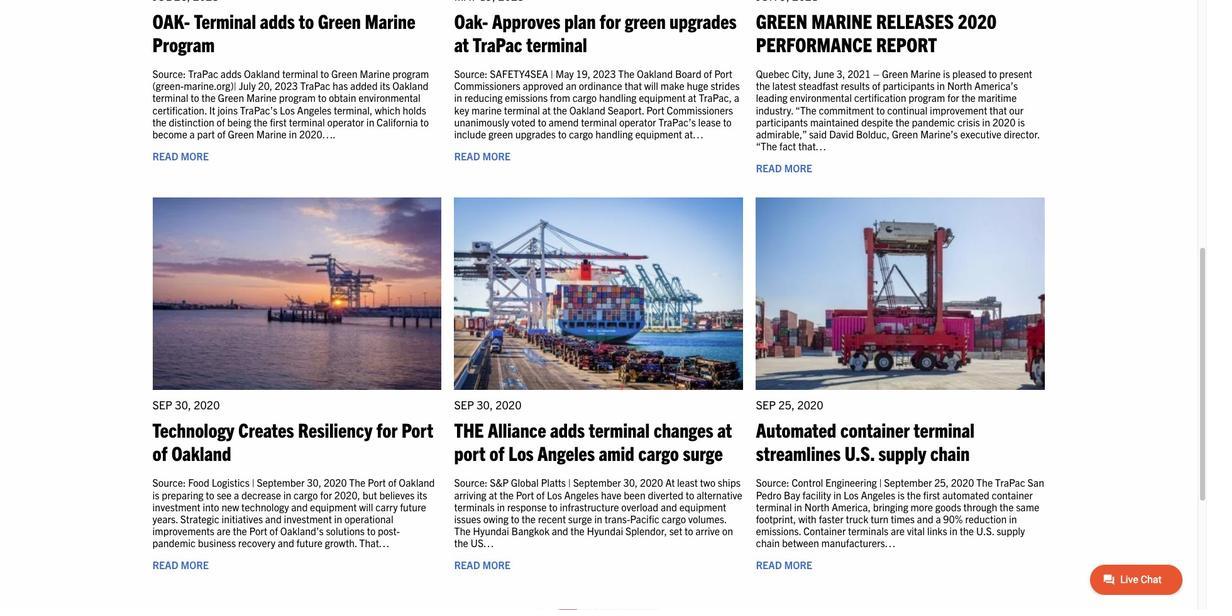 Task type: describe. For each thing, give the bounding box(es) containing it.
green
[[756, 8, 808, 32]]

quebec
[[756, 67, 790, 80]]

cargo inside the alliance adds terminal changes at port of los angeles amid cargo surge
[[639, 440, 679, 465]]

2020 inside source: food logistics | september 30, 2020 the port of oakland is preparing to see a decrease in cargo for 2020, but believes its investment into new technology and equipment will carry future years. strategic initiatives and investment in operational improvements are the port of oakland's solutions to post- pandemic business recovery and future growth. that…
[[324, 476, 347, 489]]

surge inside source: s&p global platts | september 30, 2020 at least two ships arriving at the port of los angeles have been diverted to alternative terminals in response to infrastructure overload and equipment issues owing to the recent surge in trans-pacific cargo volumes. the hyundai bangkok and the hyundai splendor, set to arrive on the us…
[[568, 512, 592, 525]]

the left same
[[1000, 500, 1014, 513]]

the inside source: food logistics | september 30, 2020 the port of oakland is preparing to see a decrease in cargo for 2020, but believes its investment into new technology and equipment will carry future years. strategic initiatives and investment in operational improvements are the port of oakland's solutions to post- pandemic business recovery and future growth. that…
[[233, 525, 247, 537]]

equipment down board
[[639, 91, 686, 104]]

automated
[[943, 488, 990, 501]]

port up at trapac,
[[715, 67, 733, 80]]

terminals inside source: s&p global platts | september 30, 2020 at least two ships arriving at the port of los angeles have been diverted to alternative terminals in response to infrastructure overload and equipment issues owing to the recent surge in trans-pacific cargo volumes. the hyundai bangkok and the hyundai splendor, set to arrive on the us…
[[454, 500, 495, 513]]

oakland down oak- terminal adds to green marine program
[[244, 67, 280, 80]]

adds for oakland
[[221, 67, 242, 80]]

2020 inside quebec city, june 3, 2021 – green marine is pleased to present the latest steadfast results of participants in north america's leading environmental certification program for the maritime industry. "the commitment to continual improvement that our participants maintained despite the pandemic crisis in 2020 is admirable," said david bolduc, green marine's executive director. "the fact that…
[[993, 116, 1016, 128]]

0 vertical spatial "the
[[796, 103, 817, 116]]

a inside source: safety4sea | may 19, 2023 the oakland board of port commissioners approved an ordinance that will make huge strides in reducing emissions from cargo handling equipment at trapac, a key marine terminal at the oakland seaport. port commissioners unanimously voted to amend terminal operator trapac's lease to include green upgrades to cargo handling equipment at…
[[734, 91, 740, 104]]

sep for technology creates resiliency for port of oakland
[[153, 398, 172, 412]]

port inside source: s&p global platts | september 30, 2020 at least two ships arriving at the port of los angeles have been diverted to alternative terminals in response to infrastructure overload and equipment issues owing to the recent surge in trans-pacific cargo volumes. the hyundai bangkok and the hyundai splendor, set to arrive on the us…
[[516, 488, 534, 501]]

of down technology
[[270, 525, 278, 537]]

steadfast
[[799, 79, 839, 92]]

added
[[350, 79, 378, 92]]

of right it
[[217, 116, 225, 128]]

the down through
[[960, 525, 974, 537]]

trapac inside the oak- approves plan for green upgrades at trapac terminal
[[473, 31, 523, 56]]

in left trans-
[[595, 512, 603, 525]]

arriving
[[454, 488, 487, 501]]

pandemic inside source: food logistics | september 30, 2020 the port of oakland is preparing to see a decrease in cargo for 2020, but believes its investment into new technology and equipment will carry future years. strategic initiatives and investment in operational improvements are the port of oakland's solutions to post- pandemic business recovery and future growth. that…
[[153, 537, 196, 549]]

2020 up alliance
[[496, 398, 522, 412]]

oakland down ordinance
[[570, 103, 606, 116]]

in down the s&p
[[497, 500, 505, 513]]

at inside source: safety4sea | may 19, 2023 the oakland board of port commissioners approved an ordinance that will make huge strides in reducing emissions from cargo handling equipment at trapac, a key marine terminal at the oakland seaport. port commissioners unanimously voted to amend terminal operator trapac's lease to include green upgrades to cargo handling equipment at…
[[542, 103, 551, 116]]

terminal
[[194, 8, 256, 32]]

admirable,"
[[756, 128, 807, 140]]

1 hyundai from the left
[[473, 525, 509, 537]]

2020 inside green marine releases 2020 performance report
[[958, 8, 997, 32]]

(green-
[[153, 79, 184, 92]]

the up crisis
[[962, 91, 976, 104]]

container inside the source: control engineering | september 25, 2020 the trapac san pedro bay facility in los angeles is the first automated container terminal in north america, bringing more goods through the same footprint, with faster truck turn times and a 90% reduction in emissions. container terminals are vital links in the u.s. supply chain between manufacturers…
[[992, 488, 1033, 501]]

photo of trapac los angeles image
[[454, 197, 744, 390]]

green inside oak- terminal adds to green marine program
[[318, 8, 361, 32]]

operator inside source: safety4sea | may 19, 2023 the oakland board of port commissioners approved an ordinance that will make huge strides in reducing emissions from cargo handling equipment at trapac, a key marine terminal at the oakland seaport. port commissioners unanimously voted to amend terminal operator trapac's lease to include green upgrades to cargo handling equipment at…
[[619, 116, 656, 128]]

technology creates resiliency for port of oakland
[[153, 417, 433, 465]]

in left facility
[[794, 500, 802, 513]]

equipment left at…
[[635, 128, 682, 140]]

read for the alliance adds terminal changes at port of los angeles amid cargo surge
[[454, 559, 480, 571]]

facility
[[803, 488, 831, 501]]

3,
[[837, 67, 846, 80]]

times
[[891, 512, 915, 525]]

terminals inside the source: control engineering | september 25, 2020 the trapac san pedro bay facility in los angeles is the first automated container terminal in north america, bringing more goods through the same footprint, with faster truck turn times and a 90% reduction in emissions. container terminals are vital links in the u.s. supply chain between manufacturers…
[[848, 525, 889, 537]]

bringing
[[873, 500, 909, 513]]

latest
[[773, 79, 797, 92]]

0 vertical spatial participants
[[883, 79, 935, 92]]

2020 inside source: s&p global platts | september 30, 2020 at least two ships arriving at the port of los angeles have been diverted to alternative terminals in response to infrastructure overload and equipment issues owing to the recent surge in trans-pacific cargo volumes. the hyundai bangkok and the hyundai splendor, set to arrive on the us…
[[640, 476, 663, 489]]

equipment inside source: food logistics | september 30, 2020 the port of oakland is preparing to see a decrease in cargo for 2020, but believes its investment into new technology and equipment will carry future years. strategic initiatives and investment in operational improvements are the port of oakland's solutions to post- pandemic business recovery and future growth. that…
[[310, 500, 357, 513]]

plan
[[565, 8, 596, 32]]

1 vertical spatial handling
[[596, 128, 633, 140]]

decrease
[[242, 488, 281, 501]]

2020 up technology
[[194, 398, 220, 412]]

is inside source: food logistics | september 30, 2020 the port of oakland is preparing to see a decrease in cargo for 2020, but believes its investment into new technology and equipment will carry future years. strategic initiatives and investment in operational improvements are the port of oakland's solutions to post- pandemic business recovery and future growth. that…
[[153, 488, 159, 501]]

30, up the
[[477, 398, 493, 412]]

a inside source: trapac adds oakland terminal to green marine program (green-marine.org)| july 20, 2023 trapac has added its oakland terminal to the green marine program to obtain environmental certification. it joins trapac's los angeles terminal, which holds the distinction of being the first terminal operator in california to become a part of green marine in 2020….
[[190, 128, 195, 140]]

surge inside the alliance adds terminal changes at port of los angeles amid cargo surge
[[683, 440, 723, 465]]

that inside quebec city, june 3, 2021 – green marine is pleased to present the latest steadfast results of participants in north america's leading environmental certification program for the maritime industry. "the commitment to continual improvement that our participants maintained despite the pandemic crisis in 2020 is admirable," said david bolduc, green marine's executive director. "the fact that…
[[990, 103, 1007, 116]]

splendor,
[[626, 525, 667, 537]]

make
[[661, 79, 685, 92]]

sep 30, 2020 for technology
[[153, 398, 220, 412]]

oak- terminal adds to green marine program
[[153, 8, 416, 56]]

0 vertical spatial future
[[400, 500, 426, 513]]

set
[[670, 525, 683, 537]]

least
[[677, 476, 698, 489]]

board
[[675, 67, 702, 80]]

are inside source: food logistics | september 30, 2020 the port of oakland is preparing to see a decrease in cargo for 2020, but believes its investment into new technology and equipment will carry future years. strategic initiatives and investment in operational improvements are the port of oakland's solutions to post- pandemic business recovery and future growth. that…
[[217, 525, 231, 537]]

include
[[454, 128, 486, 140]]

its inside source: trapac adds oakland terminal to green marine program (green-marine.org)| july 20, 2023 trapac has added its oakland terminal to the green marine program to obtain environmental certification. it joins trapac's los angeles terminal, which holds the distinction of being the first terminal operator in california to become a part of green marine in 2020….
[[380, 79, 390, 92]]

north inside the source: control engineering | september 25, 2020 the trapac san pedro bay facility in los angeles is the first automated container terminal in north america, bringing more goods through the same footprint, with faster truck turn times and a 90% reduction in emissions. container terminals are vital links in the u.s. supply chain between manufacturers…
[[805, 500, 830, 513]]

oakland left board
[[637, 67, 673, 80]]

from
[[550, 91, 570, 104]]

years.
[[153, 512, 178, 525]]

marine's
[[921, 128, 958, 140]]

improvements
[[153, 525, 214, 537]]

the inside source: s&p global platts | september 30, 2020 at least two ships arriving at the port of los angeles have been diverted to alternative terminals in response to infrastructure overload and equipment issues owing to the recent surge in trans-pacific cargo volumes. the hyundai bangkok and the hyundai splendor, set to arrive on the us…
[[454, 525, 471, 537]]

turn
[[871, 512, 889, 525]]

california
[[377, 116, 418, 128]]

source: s&p global platts | september 30, 2020 at least two ships arriving at the port of los angeles have been diverted to alternative terminals in response to infrastructure overload and equipment issues owing to the recent surge in trans-pacific cargo volumes. the hyundai bangkok and the hyundai splendor, set to arrive on the us…
[[454, 476, 743, 549]]

30, up technology
[[175, 398, 191, 412]]

in right crisis
[[983, 116, 991, 128]]

the right the 'being'
[[254, 116, 268, 128]]

control
[[792, 476, 823, 489]]

read more link for oak- approves plan for green upgrades at trapac terminal
[[454, 150, 511, 162]]

angeles inside source: s&p global platts | september 30, 2020 at least two ships arriving at the port of los angeles have been diverted to alternative terminals in response to infrastructure overload and equipment issues owing to the recent surge in trans-pacific cargo volumes. the hyundai bangkok and the hyundai splendor, set to arrive on the us…
[[564, 488, 599, 501]]

engineering
[[826, 476, 877, 489]]

cargo down "19,"
[[573, 91, 597, 104]]

equipment inside source: s&p global platts | september 30, 2020 at least two ships arriving at the port of los angeles have been diverted to alternative terminals in response to infrastructure overload and equipment issues owing to the recent surge in trans-pacific cargo volumes. the hyundai bangkok and the hyundai splendor, set to arrive on the us…
[[680, 500, 726, 513]]

0 vertical spatial handling
[[599, 91, 637, 104]]

terminal inside the source: control engineering | september 25, 2020 the trapac san pedro bay facility in los angeles is the first automated container terminal in north america, bringing more goods through the same footprint, with faster truck turn times and a 90% reduction in emissions. container terminals are vital links in the u.s. supply chain between manufacturers…
[[756, 500, 792, 513]]

the left latest
[[756, 79, 770, 92]]

that…
[[359, 537, 390, 549]]

the alliance adds terminal changes at port of los angeles amid cargo surge article
[[454, 197, 744, 581]]

in up growth.
[[334, 512, 342, 525]]

and right recovery at the left of page
[[278, 537, 294, 549]]

automated container terminal streamlines u.s. supply chain article
[[756, 197, 1046, 581]]

chain inside automated container terminal streamlines u.s. supply chain
[[931, 440, 970, 465]]

part
[[197, 128, 215, 140]]

in left which
[[367, 116, 374, 128]]

the inside source: safety4sea | may 19, 2023 the oakland board of port commissioners approved an ordinance that will make huge strides in reducing emissions from cargo handling equipment at trapac, a key marine terminal at the oakland seaport. port commissioners unanimously voted to amend terminal operator trapac's lease to include green upgrades to cargo handling equipment at…
[[553, 103, 567, 116]]

new
[[222, 500, 239, 513]]

port down technology
[[249, 525, 267, 537]]

los inside the source: control engineering | september 25, 2020 the trapac san pedro bay facility in los angeles is the first automated container terminal in north america, bringing more goods through the same footprint, with faster truck turn times and a 90% reduction in emissions. container terminals are vital links in the u.s. supply chain between manufacturers…
[[844, 488, 859, 501]]

trapac inside the source: control engineering | september 25, 2020 the trapac san pedro bay facility in los angeles is the first automated container terminal in north america, bringing more goods through the same footprint, with faster truck turn times and a 90% reduction in emissions. container terminals are vital links in the u.s. supply chain between manufacturers…
[[995, 476, 1026, 489]]

unanimously
[[454, 116, 509, 128]]

u.s. inside automated container terminal streamlines u.s. supply chain
[[845, 440, 875, 465]]

will inside source: safety4sea | may 19, 2023 the oakland board of port commissioners approved an ordinance that will make huge strides in reducing emissions from cargo handling equipment at trapac, a key marine terminal at the oakland seaport. port commissioners unanimously voted to amend terminal operator trapac's lease to include green upgrades to cargo handling equipment at…
[[644, 79, 659, 92]]

automated container terminal streamlines u.s. supply chain
[[756, 417, 975, 465]]

quebec city, june 3, 2021 – green marine is pleased to present the latest steadfast results of participants in north america's leading environmental certification program for the maritime industry. "the commitment to continual improvement that our participants maintained despite the pandemic crisis in 2020 is admirable," said david bolduc, green marine's executive director. "the fact that…
[[756, 67, 1040, 152]]

read more for oak- approves plan for green upgrades at trapac terminal
[[454, 150, 511, 162]]

our
[[1010, 103, 1024, 116]]

cargo inside source: s&p global platts | september 30, 2020 at least two ships arriving at the port of los angeles have been diverted to alternative terminals in response to infrastructure overload and equipment issues owing to the recent surge in trans-pacific cargo volumes. the hyundai bangkok and the hyundai splendor, set to arrive on the us…
[[662, 512, 686, 525]]

2023 inside source: safety4sea | may 19, 2023 the oakland board of port commissioners approved an ordinance that will make huge strides in reducing emissions from cargo handling equipment at trapac, a key marine terminal at the oakland seaport. port commissioners unanimously voted to amend terminal operator trapac's lease to include green upgrades to cargo handling equipment at…
[[593, 67, 616, 80]]

been
[[624, 488, 646, 501]]

sep 25, 2020
[[756, 398, 824, 412]]

reduction
[[965, 512, 1007, 525]]

being
[[227, 116, 251, 128]]

trapac down program
[[188, 67, 218, 80]]

of inside quebec city, june 3, 2021 – green marine is pleased to present the latest steadfast results of participants in north america's leading environmental certification program for the maritime industry. "the commitment to continual improvement that our participants maintained despite the pandemic crisis in 2020 is admirable," said david bolduc, green marine's executive director. "the fact that…
[[872, 79, 881, 92]]

is inside the source: control engineering | september 25, 2020 the trapac san pedro bay facility in los angeles is the first automated container terminal in north america, bringing more goods through the same footprint, with faster truck turn times and a 90% reduction in emissions. container terminals are vital links in the u.s. supply chain between manufacturers…
[[898, 488, 905, 501]]

and right bangkok
[[552, 525, 568, 537]]

to inside oak- terminal adds to green marine program
[[299, 8, 314, 32]]

read more for automated container terminal streamlines u.s. supply chain
[[756, 559, 813, 571]]

vital
[[907, 525, 925, 537]]

sep for automated container terminal streamlines u.s. supply chain
[[756, 398, 776, 412]]

in right facility
[[834, 488, 842, 501]]

0 vertical spatial 25,
[[779, 398, 795, 412]]

that…
[[799, 140, 827, 152]]

north inside quebec city, june 3, 2021 – green marine is pleased to present the latest steadfast results of participants in north america's leading environmental certification program for the maritime industry. "the commitment to continual improvement that our participants maintained despite the pandemic crisis in 2020 is admirable," said david bolduc, green marine's executive director. "the fact that…
[[948, 79, 973, 92]]

angeles inside source: trapac adds oakland terminal to green marine program (green-marine.org)| july 20, 2023 trapac has added its oakland terminal to the green marine program to obtain environmental certification. it joins trapac's los angeles terminal, which holds the distinction of being the first terminal operator in california to become a part of green marine in 2020….
[[297, 103, 332, 116]]

report
[[876, 31, 937, 56]]

oak- terminal adds to green marine program article
[[153, 0, 442, 185]]

seaport.
[[608, 103, 644, 116]]

us…
[[471, 537, 494, 549]]

read more link for oak- terminal adds to green marine program
[[153, 150, 209, 162]]

which
[[375, 103, 401, 116]]

source: for the alliance adds terminal changes at port of los angeles amid cargo surge
[[454, 476, 488, 489]]

s&p
[[490, 476, 509, 489]]

cargo inside source: food logistics | september 30, 2020 the port of oakland is preparing to see a decrease in cargo for 2020, but believes its investment into new technology and equipment will carry future years. strategic initiatives and investment in operational improvements are the port of oakland's solutions to post- pandemic business recovery and future growth. that…
[[294, 488, 318, 501]]

improvement
[[930, 103, 988, 116]]

and inside the source: control engineering | september 25, 2020 the trapac san pedro bay facility in los angeles is the first automated container terminal in north america, bringing more goods through the same footprint, with faster truck turn times and a 90% reduction in emissions. container terminals are vital links in the u.s. supply chain between manufacturers…
[[917, 512, 934, 525]]

marine inside oak- terminal adds to green marine program
[[365, 8, 416, 32]]

more for green marine releases 2020 performance report
[[784, 162, 813, 174]]

of right part
[[217, 128, 226, 140]]

in right the reduction
[[1009, 512, 1017, 525]]

bolduc,
[[856, 128, 890, 140]]

supply inside the source: control engineering | september 25, 2020 the trapac san pedro bay facility in los angeles is the first automated container terminal in north america, bringing more goods through the same footprint, with faster truck turn times and a 90% reduction in emissions. container terminals are vital links in the u.s. supply chain between manufacturers…
[[997, 525, 1025, 537]]

los inside the alliance adds terminal changes at port of los angeles amid cargo surge
[[509, 440, 534, 465]]

and down decrease
[[265, 512, 282, 525]]

automated
[[756, 417, 837, 441]]

1 horizontal spatial program
[[393, 67, 429, 80]]

have
[[601, 488, 622, 501]]

of inside source: safety4sea | may 19, 2023 the oakland board of port commissioners approved an ordinance that will make huge strides in reducing emissions from cargo handling equipment at trapac, a key marine terminal at the oakland seaport. port commissioners unanimously voted to amend terminal operator trapac's lease to include green upgrades to cargo handling equipment at…
[[704, 67, 712, 80]]

green marine releases 2020 performance report
[[756, 8, 997, 56]]

leading
[[756, 91, 788, 104]]

upgrades inside the oak- approves plan for green upgrades at trapac terminal
[[670, 8, 737, 32]]

20,
[[258, 79, 273, 92]]

technology
[[242, 500, 289, 513]]

first inside source: trapac adds oakland terminal to green marine program (green-marine.org)| july 20, 2023 trapac has added its oakland terminal to the green marine program to obtain environmental certification. it joins trapac's los angeles terminal, which holds the distinction of being the first terminal operator in california to become a part of green marine in 2020….
[[270, 116, 287, 128]]

emissions
[[505, 91, 548, 104]]

amend
[[549, 116, 579, 128]]

of up carry
[[388, 476, 397, 489]]

read for automated container terminal streamlines u.s. supply chain
[[756, 559, 782, 571]]

the left us…
[[454, 537, 468, 549]]

the right despite
[[896, 116, 910, 128]]

the up times
[[907, 488, 921, 501]]

safety4sea
[[490, 67, 548, 80]]

2021 –
[[848, 67, 880, 80]]

lease
[[698, 116, 721, 128]]

read more for green marine releases 2020 performance report
[[756, 162, 813, 174]]

container
[[804, 525, 846, 537]]

and up the oakland's on the left bottom
[[291, 500, 308, 513]]

environmental inside source: trapac adds oakland terminal to green marine program (green-marine.org)| july 20, 2023 trapac has added its oakland terminal to the green marine program to obtain environmental certification. it joins trapac's los angeles terminal, which holds the distinction of being the first terminal operator in california to become a part of green marine in 2020….
[[359, 91, 421, 104]]

huge
[[687, 79, 709, 92]]

the inside the source: control engineering | september 25, 2020 the trapac san pedro bay facility in los angeles is the first automated container terminal in north america, bringing more goods through the same footprint, with faster truck turn times and a 90% reduction in emissions. container terminals are vital links in the u.s. supply chain between manufacturers…
[[977, 476, 993, 489]]

0 horizontal spatial participants
[[756, 116, 808, 128]]

creates
[[238, 417, 294, 441]]

the inside source: safety4sea | may 19, 2023 the oakland board of port commissioners approved an ordinance that will make huge strides in reducing emissions from cargo handling equipment at trapac, a key marine terminal at the oakland seaport. port commissioners unanimously voted to amend terminal operator trapac's lease to include green upgrades to cargo handling equipment at…
[[618, 67, 635, 80]]

0 vertical spatial commissioners
[[454, 79, 521, 92]]

read for green marine releases 2020 performance report
[[756, 162, 782, 174]]

| inside source: safety4sea | may 19, 2023 the oakland board of port commissioners approved an ordinance that will make huge strides in reducing emissions from cargo handling equipment at trapac, a key marine terminal at the oakland seaport. port commissioners unanimously voted to amend terminal operator trapac's lease to include green upgrades to cargo handling equipment at…
[[551, 67, 553, 80]]

supply inside automated container terminal streamlines u.s. supply chain
[[879, 440, 927, 465]]

amid
[[599, 440, 635, 465]]

the left joins
[[202, 91, 216, 104]]

july
[[239, 79, 256, 92]]

strategic
[[180, 512, 219, 525]]

u.s. inside the source: control engineering | september 25, 2020 the trapac san pedro bay facility in los angeles is the first automated container terminal in north america, bringing more goods through the same footprint, with faster truck turn times and a 90% reduction in emissions. container terminals are vital links in the u.s. supply chain between manufacturers…
[[976, 525, 995, 537]]

through
[[964, 500, 998, 513]]

1 vertical spatial future
[[297, 537, 323, 549]]

the down infrastructure
[[571, 525, 585, 537]]

initiatives
[[222, 512, 263, 525]]

key
[[454, 103, 469, 116]]

port up carry
[[368, 476, 386, 489]]

2020 up automated
[[798, 398, 824, 412]]

terminal inside the alliance adds terminal changes at port of los angeles amid cargo surge
[[589, 417, 650, 441]]

its inside source: food logistics | september 30, 2020 the port of oakland is preparing to see a decrease in cargo for 2020, but believes its investment into new technology and equipment will carry future years. strategic initiatives and investment in operational improvements are the port of oakland's solutions to post- pandemic business recovery and future growth. that…
[[417, 488, 427, 501]]

trans-
[[605, 512, 630, 525]]

david
[[829, 128, 854, 140]]

oakland inside source: food logistics | september 30, 2020 the port of oakland is preparing to see a decrease in cargo for 2020, but believes its investment into new technology and equipment will carry future years. strategic initiatives and investment in operational improvements are the port of oakland's solutions to post- pandemic business recovery and future growth. that…
[[399, 476, 435, 489]]

pleased
[[953, 67, 987, 80]]

read more link for green marine releases 2020 performance report
[[756, 162, 813, 174]]

green marine releases 2020 performance report article
[[756, 0, 1046, 185]]

2 hyundai from the left
[[587, 525, 623, 537]]

footprint,
[[756, 512, 796, 525]]

more for the alliance adds terminal changes at port of los angeles amid cargo surge
[[483, 559, 511, 571]]

a inside the source: control engineering | september 25, 2020 the trapac san pedro bay facility in los angeles is the first automated container terminal in north america, bringing more goods through the same footprint, with faster truck turn times and a 90% reduction in emissions. container terminals are vital links in the u.s. supply chain between manufacturers…
[[936, 512, 941, 525]]

a inside source: food logistics | september 30, 2020 the port of oakland is preparing to see a decrease in cargo for 2020, but believes its investment into new technology and equipment will carry future years. strategic initiatives and investment in operational improvements are the port of oakland's solutions to post- pandemic business recovery and future growth. that…
[[234, 488, 239, 501]]

at inside source: s&p global platts | september 30, 2020 at least two ships arriving at the port of los angeles have been diverted to alternative terminals in response to infrastructure overload and equipment issues owing to the recent surge in trans-pacific cargo volumes. the hyundai bangkok and the hyundai splendor, set to arrive on the us…
[[489, 488, 497, 501]]

issues
[[454, 512, 481, 525]]

overload
[[622, 500, 659, 513]]

of inside technology creates resiliency for port of oakland
[[153, 440, 168, 465]]

program
[[153, 31, 215, 56]]



Task type: locate. For each thing, give the bounding box(es) containing it.
links
[[928, 525, 948, 537]]

2 sep from the left
[[454, 398, 474, 412]]

the left the owing
[[454, 525, 471, 537]]

of right port
[[490, 440, 505, 465]]

adds
[[260, 8, 295, 32], [221, 67, 242, 80], [550, 417, 585, 441]]

| left may
[[551, 67, 553, 80]]

the up seaport.
[[618, 67, 635, 80]]

oak- approves plan for green upgrades at trapac terminal article
[[454, 0, 744, 185]]

truck
[[846, 512, 869, 525]]

food
[[188, 476, 209, 489]]

0 horizontal spatial commissioners
[[454, 79, 521, 92]]

1 vertical spatial participants
[[756, 116, 808, 128]]

september up infrastructure
[[573, 476, 621, 489]]

oakland up food
[[171, 440, 231, 465]]

supply down same
[[997, 525, 1025, 537]]

read more link for the alliance adds terminal changes at port of los angeles amid cargo surge
[[454, 559, 511, 571]]

green
[[318, 8, 361, 32], [331, 67, 358, 80], [882, 67, 908, 80], [218, 91, 244, 104], [228, 128, 254, 140], [892, 128, 918, 140]]

| inside source: s&p global platts | september 30, 2020 at least two ships arriving at the port of los angeles have been diverted to alternative terminals in response to infrastructure overload and equipment issues owing to the recent surge in trans-pacific cargo volumes. the hyundai bangkok and the hyundai splendor, set to arrive on the us…
[[568, 476, 571, 489]]

in left reducing
[[454, 91, 462, 104]]

commitment
[[819, 103, 874, 116]]

america,
[[832, 500, 871, 513]]

pandemic down 'years.' on the left of the page
[[153, 537, 196, 549]]

1 horizontal spatial future
[[400, 500, 426, 513]]

participants
[[883, 79, 935, 92], [756, 116, 808, 128]]

commissioners
[[454, 79, 521, 92], [667, 103, 733, 116]]

source: for oak- terminal adds to green marine program
[[153, 67, 186, 80]]

1 horizontal spatial are
[[891, 525, 905, 537]]

30, inside source: s&p global platts | september 30, 2020 at least two ships arriving at the port of los angeles have been diverted to alternative terminals in response to infrastructure overload and equipment issues owing to the recent surge in trans-pacific cargo volumes. the hyundai bangkok and the hyundai splendor, set to arrive on the us…
[[624, 476, 638, 489]]

for inside the oak- approves plan for green upgrades at trapac terminal
[[600, 8, 621, 32]]

los inside source: s&p global platts | september 30, 2020 at least two ships arriving at the port of los angeles have been diverted to alternative terminals in response to infrastructure overload and equipment issues owing to the recent surge in trans-pacific cargo volumes. the hyundai bangkok and the hyundai splendor, set to arrive on the us…
[[547, 488, 562, 501]]

for inside source: food logistics | september 30, 2020 the port of oakland is preparing to see a decrease in cargo for 2020, but believes its investment into new technology and equipment will carry future years. strategic initiatives and investment in operational improvements are the port of oakland's solutions to post- pandemic business recovery and future growth. that…
[[320, 488, 332, 501]]

read more for the alliance adds terminal changes at port of los angeles amid cargo surge
[[454, 559, 511, 571]]

1 horizontal spatial that
[[990, 103, 1007, 116]]

read more link down fact
[[756, 162, 813, 174]]

0 vertical spatial will
[[644, 79, 659, 92]]

its right added
[[380, 79, 390, 92]]

read inside the alliance adds terminal changes at port of los angeles amid cargo surge article
[[454, 559, 480, 571]]

fact
[[780, 140, 796, 152]]

is right executive
[[1018, 116, 1025, 128]]

0 horizontal spatial adds
[[221, 67, 242, 80]]

adds inside oak- terminal adds to green marine program
[[260, 8, 295, 32]]

| inside source: food logistics | september 30, 2020 the port of oakland is preparing to see a decrease in cargo for 2020, but believes its investment into new technology and equipment will carry future years. strategic initiatives and investment in operational improvements are the port of oakland's solutions to post- pandemic business recovery and future growth. that…
[[252, 476, 255, 489]]

read inside oak- approves plan for green upgrades at trapac terminal article
[[454, 150, 480, 162]]

and
[[291, 500, 308, 513], [661, 500, 677, 513], [265, 512, 282, 525], [917, 512, 934, 525], [552, 525, 568, 537], [278, 537, 294, 549]]

1 vertical spatial north
[[805, 500, 830, 513]]

trapac's inside source: trapac adds oakland terminal to green marine program (green-marine.org)| july 20, 2023 trapac has added its oakland terminal to the green marine program to obtain environmental certification. it joins trapac's los angeles terminal, which holds the distinction of being the first terminal operator in california to become a part of green marine in 2020….
[[240, 103, 278, 116]]

operational
[[345, 512, 394, 525]]

1 horizontal spatial its
[[417, 488, 427, 501]]

oakland up holds
[[393, 79, 429, 92]]

0 horizontal spatial north
[[805, 500, 830, 513]]

more for automated container terminal streamlines u.s. supply chain
[[784, 559, 813, 571]]

environmental inside quebec city, june 3, 2021 – green marine is pleased to present the latest steadfast results of participants in north america's leading environmental certification program for the maritime industry. "the commitment to continual improvement that our participants maintained despite the pandemic crisis in 2020 is admirable," said david bolduc, green marine's executive director. "the fact that…
[[790, 91, 852, 104]]

2 sep 30, 2020 from the left
[[454, 398, 522, 412]]

source: inside source: s&p global platts | september 30, 2020 at least two ships arriving at the port of los angeles have been diverted to alternative terminals in response to infrastructure overload and equipment issues owing to the recent surge in trans-pacific cargo volumes. the hyundai bangkok and the hyundai splendor, set to arrive on the us…
[[454, 476, 488, 489]]

solutions
[[326, 525, 365, 537]]

cargo down diverted
[[662, 512, 686, 525]]

0 horizontal spatial 2023
[[275, 79, 298, 92]]

pandemic inside quebec city, june 3, 2021 – green marine is pleased to present the latest steadfast results of participants in north america's leading environmental certification program for the maritime industry. "the commitment to continual improvement that our participants maintained despite the pandemic crisis in 2020 is admirable," said david bolduc, green marine's executive director. "the fact that…
[[912, 116, 955, 128]]

and down at
[[661, 500, 677, 513]]

0 horizontal spatial september
[[257, 476, 305, 489]]

streamlines
[[756, 440, 841, 465]]

1 horizontal spatial sep
[[454, 398, 474, 412]]

1 horizontal spatial commissioners
[[667, 103, 733, 116]]

more for technology creates resiliency for port of oakland
[[181, 559, 209, 571]]

1 are from the left
[[217, 525, 231, 537]]

sep 30, 2020 for the
[[454, 398, 522, 412]]

1 vertical spatial terminals
[[848, 525, 889, 537]]

more for oak- approves plan for green upgrades at trapac terminal
[[483, 150, 511, 162]]

future right carry
[[400, 500, 426, 513]]

more inside automated container terminal streamlines u.s. supply chain article
[[784, 559, 813, 571]]

0 vertical spatial upgrades
[[670, 8, 737, 32]]

0 vertical spatial that
[[625, 79, 642, 92]]

"the left fact
[[756, 140, 777, 152]]

0 horizontal spatial are
[[217, 525, 231, 537]]

1 horizontal spatial u.s.
[[976, 525, 995, 537]]

| right logistics
[[252, 476, 255, 489]]

30, inside source: food logistics | september 30, 2020 the port of oakland is preparing to see a decrease in cargo for 2020, but believes its investment into new technology and equipment will carry future years. strategic initiatives and investment in operational improvements are the port of oakland's solutions to post- pandemic business recovery and future growth. that…
[[307, 476, 322, 489]]

1 horizontal spatial investment
[[284, 512, 332, 525]]

terminals down the s&p
[[454, 500, 495, 513]]

adds right terminal
[[260, 8, 295, 32]]

1 vertical spatial first
[[924, 488, 940, 501]]

container
[[841, 417, 910, 441], [992, 488, 1033, 501]]

more inside oak- approves plan for green upgrades at trapac terminal article
[[483, 150, 511, 162]]

1 vertical spatial u.s.
[[976, 525, 995, 537]]

2 horizontal spatial sep
[[756, 398, 776, 412]]

source: for automated container terminal streamlines u.s. supply chain
[[756, 476, 790, 489]]

technology creates resiliency for port of oakland article
[[153, 197, 442, 581]]

sep 30, 2020
[[153, 398, 220, 412], [454, 398, 522, 412]]

1 horizontal spatial will
[[644, 79, 659, 92]]

at trapac,
[[688, 91, 732, 104]]

same
[[1016, 500, 1040, 513]]

source: left the s&p
[[454, 476, 488, 489]]

2 horizontal spatial adds
[[550, 417, 585, 441]]

changes
[[654, 417, 714, 441]]

25,
[[779, 398, 795, 412], [935, 476, 949, 489]]

may
[[556, 67, 574, 80]]

0 horizontal spatial its
[[380, 79, 390, 92]]

commissioners up marine
[[454, 79, 521, 92]]

1 horizontal spatial sep 30, 2020
[[454, 398, 522, 412]]

recovery
[[238, 537, 276, 549]]

in
[[937, 79, 945, 92], [454, 91, 462, 104], [367, 116, 374, 128], [983, 116, 991, 128], [289, 128, 297, 140], [283, 488, 291, 501], [834, 488, 842, 501], [497, 500, 505, 513], [794, 500, 802, 513], [334, 512, 342, 525], [595, 512, 603, 525], [1009, 512, 1017, 525], [950, 525, 958, 537]]

2023 right "19,"
[[593, 67, 616, 80]]

0 horizontal spatial "the
[[756, 140, 777, 152]]

sep inside automated container terminal streamlines u.s. supply chain article
[[756, 398, 776, 412]]

port inside technology creates resiliency for port of oakland
[[402, 417, 433, 441]]

0 vertical spatial u.s.
[[845, 440, 875, 465]]

2 operator from the left
[[619, 116, 656, 128]]

1 horizontal spatial 25,
[[935, 476, 949, 489]]

u.s. up 'engineering'
[[845, 440, 875, 465]]

releases
[[876, 8, 954, 32]]

1 horizontal spatial container
[[992, 488, 1033, 501]]

emissions.
[[756, 525, 801, 537]]

read more inside oak- terminal adds to green marine program article
[[153, 150, 209, 162]]

container up 'engineering'
[[841, 417, 910, 441]]

1 horizontal spatial upgrades
[[670, 8, 737, 32]]

september inside source: food logistics | september 30, 2020 the port of oakland is preparing to see a decrease in cargo for 2020, but believes its investment into new technology and equipment will carry future years. strategic initiatives and investment in operational improvements are the port of oakland's solutions to post- pandemic business recovery and future growth. that…
[[257, 476, 305, 489]]

in inside source: safety4sea | may 19, 2023 the oakland board of port commissioners approved an ordinance that will make huge strides in reducing emissions from cargo handling equipment at trapac, a key marine terminal at the oakland seaport. port commissioners unanimously voted to amend terminal operator trapac's lease to include green upgrades to cargo handling equipment at…
[[454, 91, 462, 104]]

1 horizontal spatial surge
[[683, 440, 723, 465]]

| inside the source: control engineering | september 25, 2020 the trapac san pedro bay facility in los angeles is the first automated container terminal in north america, bringing more goods through the same footprint, with faster truck turn times and a 90% reduction in emissions. container terminals are vital links in the u.s. supply chain between manufacturers…
[[879, 476, 882, 489]]

u.s. down through
[[976, 525, 995, 537]]

read for technology creates resiliency for port of oakland
[[153, 559, 178, 571]]

2020 up goods at the bottom right of page
[[951, 476, 974, 489]]

2 horizontal spatial program
[[909, 91, 945, 104]]

read more link down improvements
[[153, 559, 209, 571]]

see
[[217, 488, 232, 501]]

is
[[943, 67, 950, 80], [1018, 116, 1025, 128], [153, 488, 159, 501], [898, 488, 905, 501]]

1 vertical spatial chain
[[756, 537, 780, 549]]

adds for to
[[260, 8, 295, 32]]

0 horizontal spatial future
[[297, 537, 323, 549]]

the alliance adds terminal changes at port of los angeles amid cargo surge
[[454, 417, 732, 465]]

a left 90%
[[936, 512, 941, 525]]

read more link inside oak- approves plan for green upgrades at trapac terminal article
[[454, 150, 511, 162]]

carry
[[376, 500, 398, 513]]

0 horizontal spatial operator
[[327, 116, 364, 128]]

september for technology
[[257, 476, 305, 489]]

port right seaport.
[[647, 103, 665, 116]]

0 vertical spatial its
[[380, 79, 390, 92]]

0 horizontal spatial hyundai
[[473, 525, 509, 537]]

trapac left 'has' at the top left of page
[[300, 79, 330, 92]]

sep up the
[[454, 398, 474, 412]]

angeles inside the alliance adds terminal changes at port of los angeles amid cargo surge
[[538, 440, 595, 465]]

2 september from the left
[[573, 476, 621, 489]]

first inside the source: control engineering | september 25, 2020 the trapac san pedro bay facility in los angeles is the first automated container terminal in north america, bringing more goods through the same footprint, with faster truck turn times and a 90% reduction in emissions. container terminals are vital links in the u.s. supply chain between manufacturers…
[[924, 488, 940, 501]]

1 horizontal spatial 2023
[[593, 67, 616, 80]]

upgrades inside source: safety4sea | may 19, 2023 the oakland board of port commissioners approved an ordinance that will make huge strides in reducing emissions from cargo handling equipment at trapac, a key marine terminal at the oakland seaport. port commissioners unanimously voted to amend terminal operator trapac's lease to include green upgrades to cargo handling equipment at…
[[515, 128, 556, 140]]

0 vertical spatial surge
[[683, 440, 723, 465]]

environmental
[[359, 91, 421, 104], [790, 91, 852, 104]]

director.
[[1004, 128, 1040, 140]]

and right times
[[917, 512, 934, 525]]

infrastructure
[[560, 500, 619, 513]]

read for oak- approves plan for green upgrades at trapac terminal
[[454, 150, 480, 162]]

it
[[209, 103, 215, 116]]

0 vertical spatial terminals
[[454, 500, 495, 513]]

north up container at the bottom of the page
[[805, 500, 830, 513]]

program
[[393, 67, 429, 80], [279, 91, 316, 104], [909, 91, 945, 104]]

platts
[[541, 476, 566, 489]]

0 horizontal spatial green
[[489, 128, 513, 140]]

san
[[1028, 476, 1045, 489]]

2020 inside the source: control engineering | september 25, 2020 the trapac san pedro bay facility in los angeles is the first automated container terminal in north america, bringing more goods through the same footprint, with faster truck turn times and a 90% reduction in emissions. container terminals are vital links in the u.s. supply chain between manufacturers…
[[951, 476, 974, 489]]

source: for oak- approves plan for green upgrades at trapac terminal
[[454, 67, 488, 80]]

hyundai left bangkok
[[473, 525, 509, 537]]

2023 inside source: trapac adds oakland terminal to green marine program (green-marine.org)| july 20, 2023 trapac has added its oakland terminal to the green marine program to obtain environmental certification. it joins trapac's los angeles terminal, which holds the distinction of being the first terminal operator in california to become a part of green marine in 2020….
[[275, 79, 298, 92]]

trapac's inside source: safety4sea | may 19, 2023 the oakland board of port commissioners approved an ordinance that will make huge strides in reducing emissions from cargo handling equipment at trapac, a key marine terminal at the oakland seaport. port commissioners unanimously voted to amend terminal operator trapac's lease to include green upgrades to cargo handling equipment at…
[[659, 116, 696, 128]]

0 horizontal spatial 25,
[[779, 398, 795, 412]]

marine inside quebec city, june 3, 2021 – green marine is pleased to present the latest steadfast results of participants in north america's leading environmental certification program for the maritime industry. "the commitment to continual improvement that our participants maintained despite the pandemic crisis in 2020 is admirable," said david bolduc, green marine's executive director. "the fact that…
[[911, 67, 941, 80]]

0 horizontal spatial surge
[[568, 512, 592, 525]]

between
[[782, 537, 819, 549]]

oak- approves plan for green upgrades at trapac terminal
[[454, 8, 737, 56]]

reducing
[[465, 91, 503, 104]]

the up through
[[977, 476, 993, 489]]

1 sep from the left
[[153, 398, 172, 412]]

operator inside source: trapac adds oakland terminal to green marine program (green-marine.org)| july 20, 2023 trapac has added its oakland terminal to the green marine program to obtain environmental certification. it joins trapac's los angeles terminal, which holds the distinction of being the first terminal operator in california to become a part of green marine in 2020….
[[327, 116, 364, 128]]

0 horizontal spatial container
[[841, 417, 910, 441]]

read more link inside the alliance adds terminal changes at port of los angeles amid cargo surge article
[[454, 559, 511, 571]]

two
[[700, 476, 716, 489]]

are left vital
[[891, 525, 905, 537]]

0 vertical spatial supply
[[879, 440, 927, 465]]

1 horizontal spatial green
[[625, 8, 666, 32]]

with
[[799, 512, 817, 525]]

1 vertical spatial adds
[[221, 67, 242, 80]]

of inside source: s&p global platts | september 30, 2020 at least two ships arriving at the port of los angeles have been diverted to alternative terminals in response to infrastructure overload and equipment issues owing to the recent surge in trans-pacific cargo volumes. the hyundai bangkok and the hyundai splendor, set to arrive on the us…
[[536, 488, 545, 501]]

2020
[[958, 8, 997, 32], [993, 116, 1016, 128], [194, 398, 220, 412], [496, 398, 522, 412], [798, 398, 824, 412], [324, 476, 347, 489], [640, 476, 663, 489], [951, 476, 974, 489]]

equipment
[[639, 91, 686, 104], [635, 128, 682, 140], [310, 500, 357, 513], [680, 500, 726, 513]]

more down business
[[181, 559, 209, 571]]

of up preparing
[[153, 440, 168, 465]]

adds inside source: trapac adds oakland terminal to green marine program (green-marine.org)| july 20, 2023 trapac has added its oakland terminal to the green marine program to obtain environmental certification. it joins trapac's los angeles terminal, which holds the distinction of being the first terminal operator in california to become a part of green marine in 2020….
[[221, 67, 242, 80]]

are inside the source: control engineering | september 25, 2020 the trapac san pedro bay facility in los angeles is the first automated container terminal in north america, bringing more goods through the same footprint, with faster truck turn times and a 90% reduction in emissions. container terminals are vital links in the u.s. supply chain between manufacturers…
[[891, 525, 905, 537]]

more
[[911, 500, 933, 513]]

preparing
[[162, 488, 204, 501]]

1 horizontal spatial trapac's
[[659, 116, 696, 128]]

more inside the alliance adds terminal changes at port of los angeles amid cargo surge article
[[483, 559, 511, 571]]

1 vertical spatial green
[[489, 128, 513, 140]]

sep 30, 2020 inside technology creates resiliency for port of oakland article
[[153, 398, 220, 412]]

the up the owing
[[500, 488, 514, 501]]

surge up two
[[683, 440, 723, 465]]

more inside the 'green marine releases 2020 performance report' article
[[784, 162, 813, 174]]

program up marine's
[[909, 91, 945, 104]]

0 horizontal spatial pandemic
[[153, 537, 196, 549]]

0 vertical spatial green
[[625, 8, 666, 32]]

a right at trapac,
[[734, 91, 740, 104]]

0 horizontal spatial program
[[279, 91, 316, 104]]

for inside technology creates resiliency for port of oakland
[[377, 417, 398, 441]]

read more inside technology creates resiliency for port of oakland article
[[153, 559, 209, 571]]

0 horizontal spatial u.s.
[[845, 440, 875, 465]]

despite
[[862, 116, 894, 128]]

container up the reduction
[[992, 488, 1033, 501]]

of
[[704, 67, 712, 80], [872, 79, 881, 92], [217, 116, 225, 128], [217, 128, 226, 140], [153, 440, 168, 465], [490, 440, 505, 465], [388, 476, 397, 489], [536, 488, 545, 501], [270, 525, 278, 537]]

september
[[257, 476, 305, 489], [573, 476, 621, 489], [884, 476, 932, 489]]

2 environmental from the left
[[790, 91, 852, 104]]

25, up goods at the bottom right of page
[[935, 476, 949, 489]]

0 horizontal spatial sep 30, 2020
[[153, 398, 220, 412]]

more
[[181, 150, 209, 162], [483, 150, 511, 162], [784, 162, 813, 174], [181, 559, 209, 571], [483, 559, 511, 571], [784, 559, 813, 571]]

2 are from the left
[[891, 525, 905, 537]]

will inside source: food logistics | september 30, 2020 the port of oakland is preparing to see a decrease in cargo for 2020, but believes its investment into new technology and equipment will carry future years. strategic initiatives and investment in operational improvements are the port of oakland's solutions to post- pandemic business recovery and future growth. that…
[[359, 500, 373, 513]]

for left 2020,
[[320, 488, 332, 501]]

read inside the 'green marine releases 2020 performance report' article
[[756, 162, 782, 174]]

0 horizontal spatial environmental
[[359, 91, 421, 104]]

0 horizontal spatial sep
[[153, 398, 172, 412]]

port left the
[[402, 417, 433, 441]]

source: inside the source: control engineering | september 25, 2020 the trapac san pedro bay facility in los angeles is the first automated container terminal in north america, bringing more goods through the same footprint, with faster truck turn times and a 90% reduction in emissions. container terminals are vital links in the u.s. supply chain between manufacturers…
[[756, 476, 790, 489]]

0 horizontal spatial trapac's
[[240, 103, 278, 116]]

terminals
[[454, 500, 495, 513], [848, 525, 889, 537]]

hyundai down infrastructure
[[587, 525, 623, 537]]

future left growth.
[[297, 537, 323, 549]]

marine.org)|
[[184, 79, 237, 92]]

read for oak- terminal adds to green marine program
[[153, 150, 178, 162]]

1 horizontal spatial operator
[[619, 116, 656, 128]]

25, up automated
[[779, 398, 795, 412]]

sep for the alliance adds terminal changes at port of los angeles amid cargo surge
[[454, 398, 474, 412]]

the left recent
[[522, 512, 536, 525]]

read more down become
[[153, 150, 209, 162]]

1 september from the left
[[257, 476, 305, 489]]

is left more
[[898, 488, 905, 501]]

90%
[[944, 512, 963, 525]]

1 vertical spatial will
[[359, 500, 373, 513]]

source: for technology creates resiliency for port of oakland
[[153, 476, 186, 489]]

source: safety4sea | may 19, 2023 the oakland board of port commissioners approved an ordinance that will make huge strides in reducing emissions from cargo handling equipment at trapac, a key marine terminal at the oakland seaport. port commissioners unanimously voted to amend terminal operator trapac's lease to include green upgrades to cargo handling equipment at…
[[454, 67, 740, 140]]

0 horizontal spatial supply
[[879, 440, 927, 465]]

terminals down america,
[[848, 525, 889, 537]]

0 vertical spatial container
[[841, 417, 910, 441]]

read more link down us…
[[454, 559, 511, 571]]

1 sep 30, 2020 from the left
[[153, 398, 220, 412]]

0 vertical spatial pandemic
[[912, 116, 955, 128]]

adds for terminal
[[550, 417, 585, 441]]

pandemic
[[912, 116, 955, 128], [153, 537, 196, 549]]

1 horizontal spatial chain
[[931, 440, 970, 465]]

1 operator from the left
[[327, 116, 364, 128]]

at down approved
[[542, 103, 551, 116]]

business
[[198, 537, 236, 549]]

1 vertical spatial commissioners
[[667, 103, 733, 116]]

become
[[153, 128, 187, 140]]

1 vertical spatial container
[[992, 488, 1033, 501]]

read more link inside automated container terminal streamlines u.s. supply chain article
[[756, 559, 813, 571]]

0 vertical spatial chain
[[931, 440, 970, 465]]

read more inside the 'green marine releases 2020 performance report' article
[[756, 162, 813, 174]]

north
[[948, 79, 973, 92], [805, 500, 830, 513]]

1 vertical spatial supply
[[997, 525, 1025, 537]]

handling
[[599, 91, 637, 104], [596, 128, 633, 140]]

is left pleased
[[943, 67, 950, 80]]

approves
[[492, 8, 561, 32]]

maintained
[[810, 116, 859, 128]]

1 vertical spatial its
[[417, 488, 427, 501]]

port
[[715, 67, 733, 80], [647, 103, 665, 116], [402, 417, 433, 441], [368, 476, 386, 489], [516, 488, 534, 501], [249, 525, 267, 537]]

said
[[809, 128, 827, 140]]

0 horizontal spatial terminals
[[454, 500, 495, 513]]

green inside source: safety4sea | may 19, 2023 the oakland board of port commissioners approved an ordinance that will make huge strides in reducing emissions from cargo handling equipment at trapac, a key marine terminal at the oakland seaport. port commissioners unanimously voted to amend terminal operator trapac's lease to include green upgrades to cargo handling equipment at…
[[489, 128, 513, 140]]

marine
[[472, 103, 502, 116]]

1 horizontal spatial environmental
[[790, 91, 852, 104]]

volumes.
[[689, 512, 727, 525]]

read more link down include
[[454, 150, 511, 162]]

of right board
[[704, 67, 712, 80]]

2020 left but
[[324, 476, 347, 489]]

3 september from the left
[[884, 476, 932, 489]]

sep up automated
[[756, 398, 776, 412]]

bay
[[784, 488, 801, 501]]

1 vertical spatial "the
[[756, 140, 777, 152]]

cargo down from
[[569, 128, 593, 140]]

read more inside oak- approves plan for green upgrades at trapac terminal article
[[454, 150, 511, 162]]

source: trapac adds oakland terminal to green marine program (green-marine.org)| july 20, 2023 trapac has added its oakland terminal to the green marine program to obtain environmental certification. it joins trapac's los angeles terminal, which holds the distinction of being the first terminal operator in california to become a part of green marine in 2020….
[[153, 67, 429, 140]]

25, inside the source: control engineering | september 25, 2020 the trapac san pedro bay facility in los angeles is the first automated container terminal in north america, bringing more goods through the same footprint, with faster truck turn times and a 90% reduction in emissions. container terminals are vital links in the u.s. supply chain between manufacturers…
[[935, 476, 949, 489]]

in right decrease
[[283, 488, 291, 501]]

for inside quebec city, june 3, 2021 – green marine is pleased to present the latest steadfast results of participants in north america's leading environmental certification program for the maritime industry. "the commitment to continual improvement that our participants maintained despite the pandemic crisis in 2020 is admirable," said david bolduc, green marine's executive director. "the fact that…
[[948, 91, 960, 104]]

read more for oak- terminal adds to green marine program
[[153, 150, 209, 162]]

more for oak- terminal adds to green marine program
[[181, 150, 209, 162]]

0 horizontal spatial upgrades
[[515, 128, 556, 140]]

19,
[[576, 67, 591, 80]]

the left the distinction
[[153, 116, 167, 128]]

1 horizontal spatial hyundai
[[587, 525, 623, 537]]

angeles inside the source: control engineering | september 25, 2020 the trapac san pedro bay facility in los angeles is the first automated container terminal in north america, bringing more goods through the same footprint, with faster truck turn times and a 90% reduction in emissions. container terminals are vital links in the u.s. supply chain between manufacturers…
[[861, 488, 896, 501]]

of inside the alliance adds terminal changes at port of los angeles amid cargo surge
[[490, 440, 505, 465]]

september for automated
[[884, 476, 932, 489]]

for
[[600, 8, 621, 32], [948, 91, 960, 104], [377, 417, 398, 441], [320, 488, 332, 501]]

u.s.
[[845, 440, 875, 465], [976, 525, 995, 537]]

at inside the alliance adds terminal changes at port of los angeles amid cargo surge
[[718, 417, 732, 441]]

2020 up pleased
[[958, 8, 997, 32]]

read more down include
[[454, 150, 511, 162]]

1 environmental from the left
[[359, 91, 421, 104]]

terminal inside automated container terminal streamlines u.s. supply chain
[[914, 417, 975, 441]]

1 horizontal spatial "the
[[796, 103, 817, 116]]

read more link down become
[[153, 150, 209, 162]]

in up improvement
[[937, 79, 945, 92]]

oak-
[[454, 8, 488, 32]]

2 vertical spatial adds
[[550, 417, 585, 441]]

source: food logistics | september 30, 2020 the port of oakland is preparing to see a decrease in cargo for 2020, but believes its investment into new technology and equipment will carry future years. strategic initiatives and investment in operational improvements are the port of oakland's solutions to post- pandemic business recovery and future growth. that…
[[153, 476, 435, 549]]

1 vertical spatial upgrades
[[515, 128, 556, 140]]

will
[[644, 79, 659, 92], [359, 500, 373, 513]]

post-
[[378, 525, 400, 537]]

global
[[511, 476, 539, 489]]

2020 down 'maritime'
[[993, 116, 1016, 128]]

surge right recent
[[568, 512, 592, 525]]

1 horizontal spatial first
[[924, 488, 940, 501]]

more inside technology creates resiliency for port of oakland article
[[181, 559, 209, 571]]

0 horizontal spatial chain
[[756, 537, 780, 549]]

source: inside source: safety4sea | may 19, 2023 the oakland board of port commissioners approved an ordinance that will make huge strides in reducing emissions from cargo handling equipment at trapac, a key marine terminal at the oakland seaport. port commissioners unanimously voted to amend terminal operator trapac's lease to include green upgrades to cargo handling equipment at…
[[454, 67, 488, 80]]

0 vertical spatial first
[[270, 116, 287, 128]]

1 horizontal spatial participants
[[883, 79, 935, 92]]

0 horizontal spatial will
[[359, 500, 373, 513]]

operator down obtain
[[327, 116, 364, 128]]

read inside automated container terminal streamlines u.s. supply chain article
[[756, 559, 782, 571]]

more down include
[[483, 150, 511, 162]]

2 horizontal spatial september
[[884, 476, 932, 489]]

at up reducing
[[454, 31, 469, 56]]

1 horizontal spatial adds
[[260, 8, 295, 32]]

1 horizontal spatial supply
[[997, 525, 1025, 537]]

in right links
[[950, 525, 958, 537]]

read more link for automated container terminal streamlines u.s. supply chain
[[756, 559, 813, 571]]

read down us…
[[454, 559, 480, 571]]

1 horizontal spatial pandemic
[[912, 116, 955, 128]]

terminal inside the oak- approves plan for green upgrades at trapac terminal
[[526, 31, 587, 56]]

the inside source: food logistics | september 30, 2020 the port of oakland is preparing to see a decrease in cargo for 2020, but believes its investment into new technology and equipment will carry future years. strategic initiatives and investment in operational improvements are the port of oakland's solutions to post- pandemic business recovery and future growth. that…
[[349, 476, 366, 489]]

| right the platts at the left of page
[[568, 476, 571, 489]]

bangkok
[[512, 525, 550, 537]]

oakland inside technology creates resiliency for port of oakland
[[171, 440, 231, 465]]

owing
[[483, 512, 509, 525]]

that up seaport.
[[625, 79, 642, 92]]

cargo up at
[[639, 440, 679, 465]]

0 vertical spatial adds
[[260, 8, 295, 32]]

0 horizontal spatial investment
[[153, 500, 200, 513]]

to
[[299, 8, 314, 32], [321, 67, 329, 80], [989, 67, 997, 80], [191, 91, 199, 104], [318, 91, 327, 104], [877, 103, 885, 116], [420, 116, 429, 128], [538, 116, 547, 128], [723, 116, 732, 128], [558, 128, 567, 140], [206, 488, 214, 501], [686, 488, 694, 501], [549, 500, 558, 513], [511, 512, 520, 525], [367, 525, 376, 537], [685, 525, 693, 537]]

read more link inside the 'green marine releases 2020 performance report' article
[[756, 162, 813, 174]]

adds right alliance
[[550, 417, 585, 441]]

september inside source: s&p global platts | september 30, 2020 at least two ships arriving at the port of los angeles have been diverted to alternative terminals in response to infrastructure overload and equipment issues owing to the recent surge in trans-pacific cargo volumes. the hyundai bangkok and the hyundai splendor, set to arrive on the us…
[[573, 476, 621, 489]]

the
[[756, 79, 770, 92], [202, 91, 216, 104], [962, 91, 976, 104], [553, 103, 567, 116], [153, 116, 167, 128], [254, 116, 268, 128], [896, 116, 910, 128], [500, 488, 514, 501], [907, 488, 921, 501], [1000, 500, 1014, 513], [522, 512, 536, 525], [233, 525, 247, 537], [571, 525, 585, 537], [960, 525, 974, 537], [454, 537, 468, 549]]

america's
[[975, 79, 1018, 92]]

in left 2020….
[[289, 128, 297, 140]]

los inside source: trapac adds oakland terminal to green marine program (green-marine.org)| july 20, 2023 trapac has added its oakland terminal to the green marine program to obtain environmental certification. it joins trapac's los angeles terminal, which holds the distinction of being the first terminal operator in california to become a part of green marine in 2020….
[[280, 103, 295, 116]]

2020 left at
[[640, 476, 663, 489]]

the down 'an' in the left top of the page
[[553, 103, 567, 116]]

read more link for technology creates resiliency for port of oakland
[[153, 559, 209, 571]]

surge
[[683, 440, 723, 465], [568, 512, 592, 525]]

1 horizontal spatial north
[[948, 79, 973, 92]]

that inside source: safety4sea | may 19, 2023 the oakland board of port commissioners approved an ordinance that will make huge strides in reducing emissions from cargo handling equipment at trapac, a key marine terminal at the oakland seaport. port commissioners unanimously voted to amend terminal operator trapac's lease to include green upgrades to cargo handling equipment at…
[[625, 79, 642, 92]]

will left carry
[[359, 500, 373, 513]]

read more for technology creates resiliency for port of oakland
[[153, 559, 209, 571]]

on
[[722, 525, 733, 537]]

chain inside the source: control engineering | september 25, 2020 the trapac san pedro bay facility in los angeles is the first automated container terminal in north america, bringing more goods through the same footprint, with faster truck turn times and a 90% reduction in emissions. container terminals are vital links in the u.s. supply chain between manufacturers…
[[756, 537, 780, 549]]

3 sep from the left
[[756, 398, 776, 412]]

1 horizontal spatial terminals
[[848, 525, 889, 537]]



Task type: vqa. For each thing, say whether or not it's contained in the screenshot.
for inside the Technology Creates Resiliency for Port of Oakland
yes



